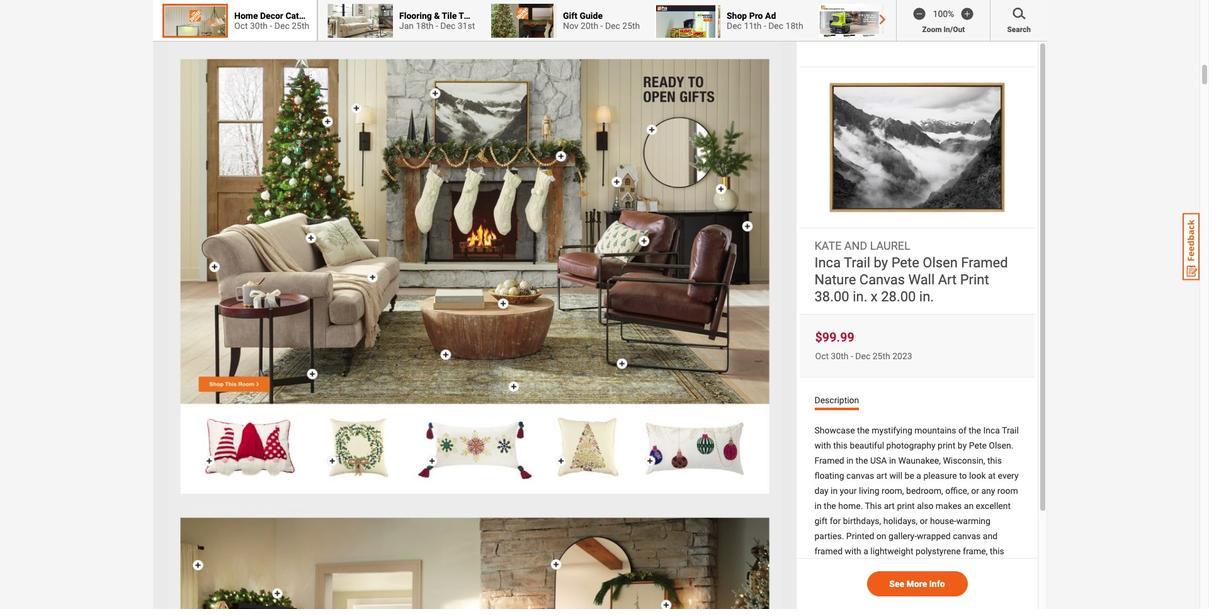 Task type: describe. For each thing, give the bounding box(es) containing it.
feedback link image
[[1183, 213, 1200, 281]]



Task type: vqa. For each thing, say whether or not it's contained in the screenshot.
Feedback Link image
yes



